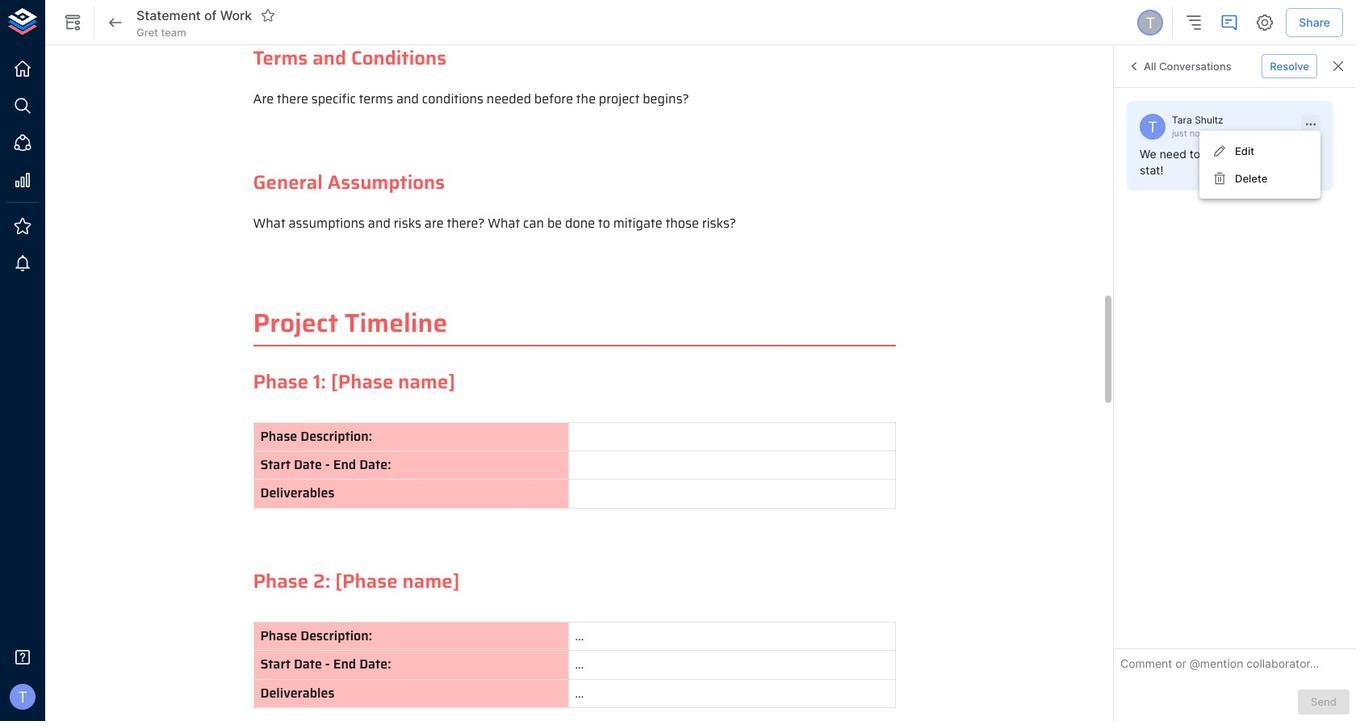 Task type: vqa. For each thing, say whether or not it's contained in the screenshot.
'Danger Zone'
no



Task type: describe. For each thing, give the bounding box(es) containing it.
project
[[599, 88, 640, 109]]

we need to increase our output, stat!
[[1140, 147, 1311, 177]]

terms
[[253, 43, 308, 73]]

3 ... from the top
[[575, 683, 584, 703]]

there?
[[447, 213, 485, 233]]

2 start from the top
[[260, 654, 291, 674]]

resolve
[[1270, 59, 1310, 72]]

shultz
[[1195, 114, 1224, 126]]

2 - from the top
[[325, 654, 330, 674]]

1 vertical spatial and
[[396, 88, 419, 109]]

specific
[[311, 88, 356, 109]]

1 what from the left
[[253, 213, 286, 233]]

2 date: from the top
[[359, 654, 391, 674]]

can
[[523, 213, 544, 233]]

2 phase description: from the top
[[260, 626, 372, 646]]

all
[[1144, 59, 1157, 72]]

gret team link
[[136, 25, 186, 40]]

delete
[[1235, 172, 1268, 185]]

Comment or @mention collaborator... text field
[[1121, 656, 1350, 677]]

2 start date - end date: from the top
[[260, 654, 391, 674]]

our
[[1252, 147, 1270, 161]]

now
[[1190, 127, 1208, 139]]

2 deliverables from the top
[[260, 683, 335, 703]]

[phase for 2:
[[335, 566, 398, 597]]

of
[[204, 7, 217, 23]]

1 vertical spatial t
[[1148, 118, 1158, 136]]

name] for phase 2: [phase name]
[[403, 566, 460, 597]]

1 description: from the top
[[301, 426, 372, 446]]

table of contents image
[[1185, 13, 1204, 32]]

favorite image
[[261, 8, 275, 23]]

1 date: from the top
[[359, 455, 391, 475]]

the
[[576, 88, 596, 109]]

assumptions
[[289, 213, 365, 233]]

are
[[425, 213, 444, 233]]

2 vertical spatial and
[[368, 213, 391, 233]]

tara
[[1172, 114, 1192, 126]]

2 description: from the top
[[301, 626, 372, 646]]

resolve button
[[1262, 54, 1318, 79]]

1 end from the top
[[333, 455, 356, 475]]

begins?
[[643, 88, 689, 109]]

0 horizontal spatial to
[[598, 213, 610, 233]]

gret
[[136, 26, 158, 39]]

before
[[534, 88, 573, 109]]

output,
[[1273, 147, 1311, 161]]

team
[[161, 26, 186, 39]]

statement
[[136, 7, 201, 23]]

timeline
[[345, 303, 448, 343]]

terms and conditions
[[253, 43, 447, 73]]

... for description:
[[575, 626, 584, 646]]

done
[[565, 213, 595, 233]]

... for date
[[575, 654, 584, 674]]

work
[[220, 7, 252, 23]]

assumptions
[[328, 167, 445, 198]]



Task type: locate. For each thing, give the bounding box(es) containing it.
2 date from the top
[[294, 654, 322, 674]]

and
[[313, 43, 346, 73], [396, 88, 419, 109], [368, 213, 391, 233]]

conditions
[[422, 88, 484, 109]]

0 vertical spatial deliverables
[[260, 483, 335, 503]]

deliverables
[[260, 483, 335, 503], [260, 683, 335, 703]]

1 vertical spatial name]
[[403, 566, 460, 597]]

[phase for 1:
[[331, 367, 394, 397]]

mitigate
[[613, 213, 663, 233]]

what assumptions and risks are there? what can be done to mitigate those risks?
[[253, 213, 736, 233]]

what left can
[[488, 213, 520, 233]]

0 vertical spatial end
[[333, 455, 356, 475]]

description: down 2:
[[301, 626, 372, 646]]

1 deliverables from the top
[[260, 483, 335, 503]]

risks
[[394, 213, 422, 233]]

share
[[1299, 15, 1331, 29]]

date
[[294, 455, 322, 475], [294, 654, 322, 674]]

name]
[[398, 367, 456, 397], [403, 566, 460, 597]]

[phase right 2:
[[335, 566, 398, 597]]

0 vertical spatial start date - end date:
[[260, 455, 391, 475]]

start date - end date:
[[260, 455, 391, 475], [260, 654, 391, 674]]

increase
[[1204, 147, 1249, 161]]

and up "specific"
[[313, 43, 346, 73]]

tara shultz just now
[[1172, 114, 1224, 139]]

1:
[[313, 367, 326, 397]]

to down now
[[1190, 147, 1201, 161]]

delete button
[[1200, 165, 1321, 192]]

1 vertical spatial [phase
[[335, 566, 398, 597]]

edit
[[1235, 145, 1255, 157]]

conditions
[[351, 43, 447, 73]]

to right "done"
[[598, 213, 610, 233]]

2 vertical spatial t
[[18, 688, 27, 706]]

needed
[[487, 88, 531, 109]]

1 horizontal spatial to
[[1190, 147, 1201, 161]]

edit button
[[1200, 137, 1321, 165]]

0 horizontal spatial what
[[253, 213, 286, 233]]

general
[[253, 167, 323, 198]]

0 vertical spatial start
[[260, 455, 291, 475]]

description:
[[301, 426, 372, 446], [301, 626, 372, 646]]

all conversations button
[[1121, 53, 1236, 79]]

general assumptions
[[253, 167, 445, 198]]

phase 1: [phase name]
[[253, 367, 456, 397]]

[phase
[[331, 367, 394, 397], [335, 566, 398, 597]]

end
[[333, 455, 356, 475], [333, 654, 356, 674]]

1 horizontal spatial and
[[368, 213, 391, 233]]

statement of work
[[136, 7, 252, 23]]

1 vertical spatial -
[[325, 654, 330, 674]]

1 vertical spatial start
[[260, 654, 291, 674]]

1 horizontal spatial what
[[488, 213, 520, 233]]

we
[[1140, 147, 1157, 161]]

risks?
[[702, 213, 736, 233]]

and left risks
[[368, 213, 391, 233]]

1 - from the top
[[325, 455, 330, 475]]

0 vertical spatial and
[[313, 43, 346, 73]]

are there specific terms and conditions needed before the project begins?
[[253, 88, 689, 109]]

0 horizontal spatial and
[[313, 43, 346, 73]]

are
[[253, 88, 274, 109]]

1 vertical spatial start date - end date:
[[260, 654, 391, 674]]

1 vertical spatial to
[[598, 213, 610, 233]]

go back image
[[106, 13, 125, 32]]

2 what from the left
[[488, 213, 520, 233]]

project timeline
[[253, 303, 448, 343]]

t for the bottommost t button
[[18, 688, 27, 706]]

there
[[277, 88, 308, 109]]

name] for phase 1: [phase name]
[[398, 367, 456, 397]]

1 vertical spatial date:
[[359, 654, 391, 674]]

start
[[260, 455, 291, 475], [260, 654, 291, 674]]

1 date from the top
[[294, 455, 322, 475]]

0 vertical spatial date:
[[359, 455, 391, 475]]

0 vertical spatial t button
[[1136, 7, 1166, 38]]

1 vertical spatial phase description:
[[260, 626, 372, 646]]

those
[[666, 213, 699, 233]]

show wiki image
[[63, 13, 82, 32]]

to inside we need to increase our output, stat!
[[1190, 147, 1201, 161]]

0 vertical spatial phase description:
[[260, 426, 372, 446]]

1 vertical spatial t button
[[5, 679, 40, 715]]

need
[[1160, 147, 1187, 161]]

1 vertical spatial ...
[[575, 654, 584, 674]]

phase description:
[[260, 426, 372, 446], [260, 626, 372, 646]]

what down general
[[253, 213, 286, 233]]

1 start from the top
[[260, 455, 291, 475]]

1 phase description: from the top
[[260, 426, 372, 446]]

terms
[[359, 88, 393, 109]]

2 ... from the top
[[575, 654, 584, 674]]

conversations
[[1160, 59, 1232, 72]]

gret team
[[136, 26, 186, 39]]

2 end from the top
[[333, 654, 356, 674]]

2:
[[313, 566, 331, 597]]

0 vertical spatial description:
[[301, 426, 372, 446]]

t
[[1146, 14, 1156, 31], [1148, 118, 1158, 136], [18, 688, 27, 706]]

1 vertical spatial deliverables
[[260, 683, 335, 703]]

stat!
[[1140, 163, 1164, 177]]

phase
[[253, 367, 309, 397], [260, 426, 297, 446], [253, 566, 309, 597], [260, 626, 297, 646]]

share button
[[1286, 8, 1344, 37]]

0 vertical spatial date
[[294, 455, 322, 475]]

phase 2: [phase name]
[[253, 566, 460, 597]]

what
[[253, 213, 286, 233], [488, 213, 520, 233]]

be
[[547, 213, 562, 233]]

just
[[1172, 127, 1188, 139]]

2 horizontal spatial and
[[396, 88, 419, 109]]

phase description: down 2:
[[260, 626, 372, 646]]

...
[[575, 626, 584, 646], [575, 654, 584, 674], [575, 683, 584, 703]]

all conversations
[[1144, 59, 1232, 72]]

description: down 1: on the bottom of page
[[301, 426, 372, 446]]

0 vertical spatial [phase
[[331, 367, 394, 397]]

project
[[253, 303, 338, 343]]

0 vertical spatial t
[[1146, 14, 1156, 31]]

1 horizontal spatial t button
[[1136, 7, 1166, 38]]

and right terms
[[396, 88, 419, 109]]

1 vertical spatial date
[[294, 654, 322, 674]]

0 horizontal spatial t button
[[5, 679, 40, 715]]

1 ... from the top
[[575, 626, 584, 646]]

0 vertical spatial to
[[1190, 147, 1201, 161]]

0 vertical spatial -
[[325, 455, 330, 475]]

t button
[[1136, 7, 1166, 38], [5, 679, 40, 715]]

comments image
[[1220, 13, 1240, 32]]

0 vertical spatial name]
[[398, 367, 456, 397]]

date:
[[359, 455, 391, 475], [359, 654, 391, 674]]

to
[[1190, 147, 1201, 161], [598, 213, 610, 233]]

-
[[325, 455, 330, 475], [325, 654, 330, 674]]

1 vertical spatial description:
[[301, 626, 372, 646]]

0 vertical spatial ...
[[575, 626, 584, 646]]

settings image
[[1256, 13, 1275, 32]]

1 start date - end date: from the top
[[260, 455, 391, 475]]

t for t button to the right
[[1146, 14, 1156, 31]]

phase description: down 1: on the bottom of page
[[260, 426, 372, 446]]

1 vertical spatial end
[[333, 654, 356, 674]]

[phase right 1: on the bottom of page
[[331, 367, 394, 397]]

2 vertical spatial ...
[[575, 683, 584, 703]]



